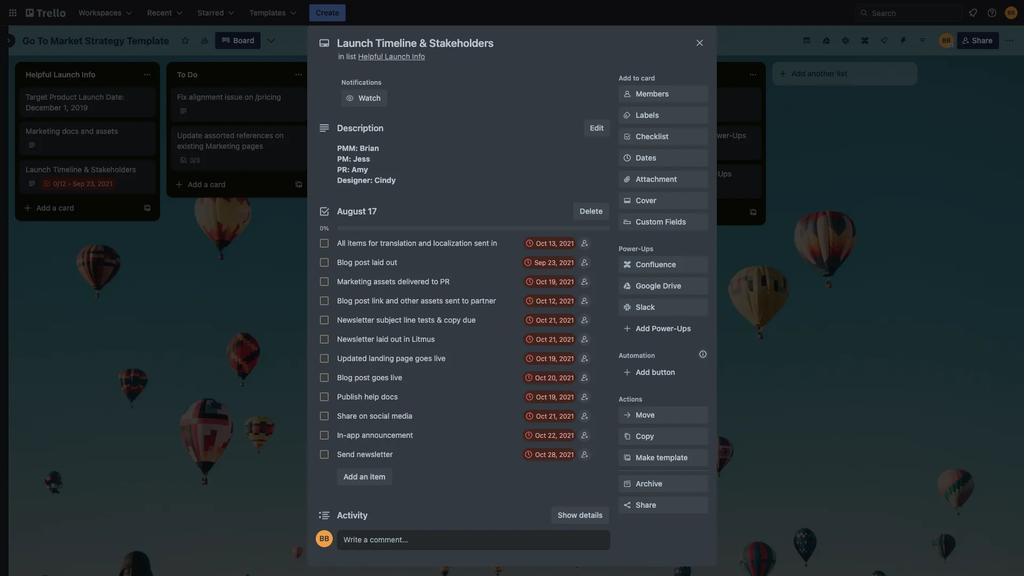 Task type: locate. For each thing, give the bounding box(es) containing it.
oct for and
[[536, 297, 547, 305]]

0 vertical spatial list
[[346, 52, 356, 61]]

2021 up oct 12, 2021
[[560, 278, 574, 286]]

3 blog from the top
[[337, 373, 353, 382]]

13, up sep 23, 2021
[[549, 240, 558, 247]]

0 horizontal spatial create from template… image
[[143, 204, 152, 212]]

2020 for marketing
[[666, 146, 682, 153]]

sm image inside watch button
[[345, 93, 355, 104]]

0 horizontal spatial sent
[[445, 296, 460, 305]]

2019
[[71, 103, 88, 112]]

1 vertical spatial list
[[837, 69, 848, 78]]

1 horizontal spatial share button
[[958, 32, 1000, 49]]

2021 down oct 12, 2021
[[560, 317, 574, 324]]

2021 for live
[[560, 374, 574, 382]]

newsletter
[[337, 316, 375, 325], [337, 335, 375, 344], [501, 347, 538, 355]]

&
[[84, 165, 89, 174], [437, 316, 442, 325]]

board link
[[215, 32, 261, 49]]

2 21, from the top
[[549, 336, 558, 343]]

oct for live
[[536, 374, 546, 382]]

Jul 31, 2020 checkbox
[[480, 359, 533, 371]]

oct 19, 2021 button for live
[[524, 352, 576, 365]]

assets up link at the bottom left of the page
[[374, 277, 396, 286]]

0 horizontal spatial share button
[[619, 497, 709, 514]]

2021 for goes
[[560, 355, 574, 362]]

sm image inside checklist link
[[622, 131, 633, 142]]

on down messaging doc link
[[698, 131, 706, 140]]

marketing down blog post laid out
[[337, 277, 372, 286]]

add power-ups link
[[619, 320, 709, 337]]

add button
[[636, 368, 676, 377]]

jul 31, 2020
[[493, 361, 530, 369]]

None text field
[[332, 33, 684, 52]]

1 oct 21, 2021 button from the top
[[524, 314, 576, 327]]

members link
[[619, 85, 709, 102]]

0 vertical spatial newsletter
[[337, 316, 375, 325]]

3 19, from the top
[[549, 393, 558, 401]]

star or unstar board image
[[181, 36, 190, 45]]

1 horizontal spatial 23,
[[548, 259, 558, 266]]

2 vertical spatial nov
[[645, 184, 657, 192]]

assets up tests
[[421, 296, 443, 305]]

0 vertical spatial sep
[[73, 180, 84, 187]]

blog down all
[[337, 258, 353, 267]]

sm image left watch
[[345, 93, 355, 104]]

13, down messaging doc
[[658, 107, 667, 115]]

1 vertical spatial &
[[437, 316, 442, 325]]

2021 right 22,
[[560, 432, 574, 439]]

oct 19, 2021 for pr
[[536, 278, 574, 286]]

sm image inside labels link
[[622, 110, 633, 121]]

bob builder (bobbuilder40) image
[[940, 33, 955, 48]]

blog for blog post goes live
[[337, 373, 353, 382]]

0 horizontal spatial /
[[57, 180, 59, 187]]

oct 19, 2021 button up oct 12, 2021 button
[[524, 275, 576, 288]]

oct inside oct 28, 2021 button
[[535, 451, 546, 458]]

sm image inside cover link
[[622, 195, 633, 206]]

sm image for archive
[[622, 479, 633, 489]]

13, inside nov 13, 2020 "checkbox"
[[658, 107, 667, 115]]

3 oct 19, 2021 button from the top
[[524, 391, 576, 404]]

1 vertical spatial sep
[[535, 259, 546, 266]]

1 vertical spatial newsletter
[[337, 335, 375, 344]]

0 vertical spatial 0
[[190, 156, 194, 164]]

on inside august 17 'group'
[[359, 412, 368, 421]]

labels link
[[619, 107, 709, 124]]

1 horizontal spatial docs
[[381, 393, 398, 401]]

oct down oct 12, 2021 button
[[536, 317, 547, 324]]

goes down landing
[[372, 373, 389, 382]]

sent for to
[[445, 296, 460, 305]]

2 horizontal spatial share
[[973, 36, 993, 45]]

sm image inside the "members" link
[[622, 89, 633, 99]]

add a card
[[339, 127, 377, 136], [188, 180, 226, 189], [36, 204, 74, 212], [643, 208, 681, 217], [491, 385, 529, 394]]

a for marketing training on power-ups
[[659, 208, 663, 217]]

edit button
[[584, 120, 611, 137]]

in left litmus
[[404, 335, 410, 344]]

move link
[[619, 407, 709, 424]]

oct 20, 2021 button
[[523, 371, 576, 384]]

0 vertical spatial training
[[668, 131, 696, 140]]

blog right blog post link and other assets sent to partner option
[[337, 296, 353, 305]]

0 horizontal spatial sep
[[73, 180, 84, 187]]

0 vertical spatial share
[[973, 36, 993, 45]]

oct
[[536, 240, 547, 247], [536, 278, 547, 286], [536, 297, 547, 305], [536, 317, 547, 324], [536, 336, 547, 343], [536, 355, 547, 362], [536, 374, 546, 382], [536, 393, 547, 401], [536, 413, 547, 420], [536, 432, 546, 439], [535, 451, 546, 458]]

2021 inside button
[[560, 240, 574, 247]]

actions
[[619, 396, 643, 403]]

2020 inside nov 13, 2020 "checkbox"
[[669, 107, 685, 115]]

august 17 group
[[316, 234, 611, 464]]

create from template… image
[[143, 204, 152, 212], [749, 208, 758, 217]]

1 horizontal spatial and
[[386, 296, 399, 305]]

all items for translation and localization sent in
[[337, 239, 498, 248]]

add a card for update assorted references on existing marketing pages
[[188, 180, 226, 189]]

sep inside button
[[535, 259, 546, 266]]

blog up publish
[[337, 373, 353, 382]]

0 vertical spatial oct 21, 2021 button
[[524, 314, 576, 327]]

sm image left the archive
[[622, 479, 633, 489]]

oct inside oct 22, 2021 button
[[536, 432, 546, 439]]

1 nov from the top
[[645, 107, 657, 115]]

2 19, from the top
[[549, 355, 558, 362]]

2 vertical spatial oct 21, 2021 button
[[524, 410, 576, 423]]

19, for pr
[[549, 278, 558, 286]]

add a card up the custom fields
[[643, 208, 681, 217]]

1 vertical spatial oct 21, 2021
[[536, 336, 574, 343]]

& left copy
[[437, 316, 442, 325]]

2 blog from the top
[[337, 296, 353, 305]]

1,
[[63, 103, 69, 112]]

2 vertical spatial 19,
[[549, 393, 558, 401]]

1 vertical spatial and
[[419, 239, 432, 248]]

1 vertical spatial live
[[391, 373, 403, 382]]

2 post from the top
[[355, 296, 370, 305]]

sm image down add to card
[[622, 89, 633, 99]]

1 vertical spatial to
[[432, 277, 439, 286]]

2 vertical spatial blog
[[337, 373, 353, 382]]

3 oct 21, 2021 button from the top
[[524, 410, 576, 423]]

pm:
[[337, 155, 351, 163]]

1 vertical spatial docs
[[381, 393, 398, 401]]

oct 21, 2021 for &
[[536, 317, 574, 324]]

social
[[370, 412, 390, 421]]

1 vertical spatial 21,
[[549, 336, 558, 343]]

2020 inside nov 9, 2020 option
[[666, 146, 682, 153]]

0 for 0 / 3
[[190, 156, 194, 164]]

card down •
[[58, 204, 74, 212]]

2021 down 'oct 20, 2021'
[[560, 393, 574, 401]]

1 21, from the top
[[549, 317, 558, 324]]

fields
[[666, 218, 686, 226]]

post down items in the top left of the page
[[355, 258, 370, 267]]

landing
[[369, 354, 394, 363]]

sm image left slack on the bottom of the page
[[622, 302, 633, 313]]

1 post from the top
[[355, 258, 370, 267]]

share button
[[958, 32, 1000, 49], [619, 497, 709, 514]]

19, left "1"
[[549, 355, 558, 362]]

sm image left the cover
[[622, 195, 633, 206]]

newsletter subject line tests & copy due
[[337, 316, 476, 325]]

19, up 12,
[[549, 278, 558, 286]]

Send newsletter checkbox
[[320, 450, 329, 459]]

oct left 22,
[[536, 432, 546, 439]]

0 vertical spatial oct 19, 2021
[[536, 278, 574, 286]]

checklist link
[[619, 128, 709, 145]]

add a card down '3' on the top
[[188, 180, 226, 189]]

0 / 12 • sep 23, 2021
[[53, 180, 112, 187]]

oct 21, 2021 button up "1"
[[524, 333, 576, 346]]

card up members
[[641, 74, 656, 82]]

newsletter up the updated
[[337, 335, 375, 344]]

1
[[563, 361, 566, 369]]

power ups image
[[881, 36, 889, 45]]

13, for nov
[[658, 107, 667, 115]]

1 vertical spatial training
[[653, 169, 680, 178]]

13, inside oct 13, 2021 button
[[549, 240, 558, 247]]

sep
[[73, 180, 84, 187], [535, 259, 546, 266]]

target
[[26, 93, 48, 101]]

oct 13, 2021 button
[[524, 237, 576, 250]]

sm image left make
[[622, 453, 633, 463]]

marketing down the assorted
[[206, 142, 240, 151]]

sm image for copy
[[622, 431, 633, 442]]

Board name text field
[[17, 32, 175, 49]]

goes right page
[[415, 354, 432, 363]]

2 horizontal spatial in
[[491, 239, 498, 248]]

training inside "link"
[[668, 131, 696, 140]]

0 vertical spatial /
[[194, 156, 196, 164]]

add a card button down '3' on the top
[[171, 176, 290, 193]]

nov down attachment
[[645, 184, 657, 192]]

1 vertical spatial oct 19, 2021 button
[[524, 352, 576, 365]]

0 vertical spatial oct 19, 2021 button
[[524, 275, 576, 288]]

sm image inside make template link
[[622, 453, 633, 463]]

2021 down oct 13, 2021
[[560, 259, 574, 266]]

template
[[127, 35, 169, 46]]

2021 down "1"
[[560, 374, 574, 382]]

2020 inside nov 14, 2020 option
[[669, 184, 685, 192]]

1 oct 19, 2021 button from the top
[[524, 275, 576, 288]]

marketing for marketing assets delivered to pr
[[337, 277, 372, 286]]

marketing docs and assets
[[26, 127, 118, 136]]

/
[[194, 156, 196, 164], [57, 180, 59, 187]]

oct 28, 2021
[[535, 451, 574, 458]]

23, down oct 13, 2021
[[548, 259, 558, 266]]

add an item
[[344, 473, 386, 481]]

launch left timeline
[[26, 165, 51, 174]]

sm image for cover
[[622, 195, 633, 206]]

launch left info
[[385, 52, 410, 61]]

0 vertical spatial live
[[434, 354, 446, 363]]

ups
[[733, 131, 747, 140], [718, 169, 732, 178], [641, 245, 654, 252], [677, 324, 691, 333]]

1 sm image from the top
[[622, 110, 633, 121]]

1 vertical spatial post
[[355, 296, 370, 305]]

post up publish help docs at left
[[355, 373, 370, 382]]

ups inside the sales training on power-ups link
[[718, 169, 732, 178]]

0 vertical spatial 13,
[[658, 107, 667, 115]]

sm image down actions
[[622, 410, 633, 421]]

2021 for to
[[560, 278, 574, 286]]

training up nov 14, 2020 on the top right
[[653, 169, 680, 178]]

and right 'translation'
[[419, 239, 432, 248]]

3 oct 19, 2021 from the top
[[536, 393, 574, 401]]

list right another
[[837, 69, 848, 78]]

nov up the dates
[[645, 146, 657, 153]]

0 vertical spatial out
[[386, 258, 397, 267]]

2 horizontal spatial and
[[419, 239, 432, 248]]

3 sm image from the top
[[622, 195, 633, 206]]

3 nov from the top
[[645, 184, 657, 192]]

2021 for media
[[560, 413, 574, 420]]

launch up 2019
[[79, 93, 104, 101]]

1 horizontal spatial goes
[[415, 354, 432, 363]]

1 horizontal spatial sep
[[535, 259, 546, 266]]

marketing down december
[[26, 127, 60, 136]]

references
[[237, 131, 273, 140]]

sm image for google drive
[[622, 281, 633, 291]]

newsletter for newsletter subject line tests & copy due
[[337, 316, 375, 325]]

2 oct 21, 2021 button from the top
[[524, 333, 576, 346]]

1 vertical spatial in
[[491, 239, 498, 248]]

1 horizontal spatial list
[[837, 69, 848, 78]]

sm image inside copy link
[[622, 431, 633, 442]]

a down 0 / 12 • sep 23, 2021
[[52, 204, 57, 212]]

6 sm image from the top
[[622, 479, 633, 489]]

All items for translation and localization sent in checkbox
[[320, 239, 329, 248]]

oct inside oct 20, 2021 button
[[536, 374, 546, 382]]

1 horizontal spatial sent
[[474, 239, 489, 248]]

2 vertical spatial oct 19, 2021 button
[[524, 391, 576, 404]]

19, for live
[[549, 355, 558, 362]]

sent up copy
[[445, 296, 460, 305]]

5 sm image from the top
[[622, 281, 633, 291]]

helpful launch info link
[[358, 52, 425, 61]]

0 horizontal spatial 13,
[[549, 240, 558, 247]]

sm image
[[622, 89, 633, 99], [345, 93, 355, 104], [622, 302, 633, 313], [622, 410, 633, 421], [622, 431, 633, 442], [622, 453, 633, 463]]

and down 2019
[[81, 127, 94, 136]]

pages
[[242, 142, 263, 151]]

0 vertical spatial docs
[[62, 127, 79, 136]]

2021 for in
[[560, 336, 574, 343]]

2020 right 31,
[[514, 361, 530, 369]]

1 oct 19, 2021 from the top
[[536, 278, 574, 286]]

oct inside oct 12, 2021 button
[[536, 297, 547, 305]]

1 vertical spatial oct 19, 2021
[[536, 355, 574, 362]]

1 horizontal spatial 0
[[190, 156, 194, 164]]

1 blog from the top
[[337, 258, 353, 267]]

23, down launch timeline & stakeholders link
[[86, 180, 96, 187]]

fix
[[177, 93, 187, 101]]

1 horizontal spatial share
[[636, 501, 657, 510]]

oct inside oct 13, 2021 button
[[536, 240, 547, 247]]

archive
[[636, 480, 663, 488]]

out
[[386, 258, 397, 267], [391, 335, 402, 344]]

28,
[[548, 451, 558, 458]]

2 vertical spatial oct 21, 2021
[[536, 413, 574, 420]]

21,
[[549, 317, 558, 324], [549, 336, 558, 343], [549, 413, 558, 420]]

marketing up nov 9, 2020 option
[[632, 131, 666, 140]]

docs
[[62, 127, 79, 136], [381, 393, 398, 401]]

4 sm image from the top
[[622, 259, 633, 270]]

marketing inside august 17 'group'
[[337, 277, 372, 286]]

2 vertical spatial share
[[636, 501, 657, 510]]

bob builder (bobbuilder40) image
[[1006, 6, 1018, 19], [316, 531, 333, 548]]

nov for sales
[[645, 184, 657, 192]]

21, for litmus
[[549, 336, 558, 343]]

0 vertical spatial oct 21, 2021
[[536, 317, 574, 324]]

0 vertical spatial goes
[[415, 354, 432, 363]]

fix alignment issue on /pricing
[[177, 93, 281, 101]]

0 horizontal spatial in
[[338, 52, 344, 61]]

add a card for marketing training on power-ups
[[643, 208, 681, 217]]

sm image inside the archive link
[[622, 479, 633, 489]]

sm image for slack
[[622, 302, 633, 313]]

oct 22, 2021 button
[[523, 429, 576, 442]]

nov inside "checkbox"
[[645, 107, 657, 115]]

attachment button
[[619, 171, 709, 188]]

3 post from the top
[[355, 373, 370, 382]]

2020 down the doc
[[669, 107, 685, 115]]

1 vertical spatial oct 21, 2021 button
[[524, 333, 576, 346]]

Blog post laid out checkbox
[[320, 258, 329, 267]]

drive
[[663, 282, 682, 290]]

create from template… image
[[295, 180, 303, 189]]

nov down messaging
[[645, 107, 657, 115]]

sep right •
[[73, 180, 84, 187]]

0 vertical spatial to
[[633, 74, 640, 82]]

dates
[[636, 153, 657, 162]]

2021 up 'oct 20, 2021'
[[560, 355, 574, 362]]

power- down messaging doc link
[[709, 131, 733, 140]]

search image
[[860, 9, 869, 17]]

archive link
[[619, 476, 709, 493]]

on right references
[[275, 131, 284, 140]]

1 vertical spatial share
[[337, 412, 357, 421]]

make template link
[[619, 449, 709, 466]]

oct up the email newsletter link
[[536, 336, 547, 343]]

cover link
[[619, 192, 709, 209]]

2 horizontal spatial assets
[[421, 296, 443, 305]]

2 vertical spatial in
[[404, 335, 410, 344]]

oct 19, 2021 button
[[524, 275, 576, 288], [524, 352, 576, 365], [524, 391, 576, 404]]

oct 19, 2021 button up oct 20, 2021 button
[[524, 352, 576, 365]]

card up brian
[[362, 127, 377, 136]]

card for add a card button associated with update assorted references on existing marketing pages
[[210, 180, 226, 189]]

on inside the update assorted references on existing marketing pages
[[275, 131, 284, 140]]

share button down the archive link
[[619, 497, 709, 514]]

17
[[368, 206, 377, 216]]

messaging doc link
[[632, 92, 756, 102]]

amy
[[352, 165, 368, 174]]

on
[[245, 93, 253, 101], [275, 131, 284, 140], [698, 131, 706, 140], [359, 412, 368, 421]]

2021 right 12,
[[560, 297, 574, 305]]

1 19, from the top
[[549, 278, 558, 286]]

19,
[[549, 278, 558, 286], [549, 355, 558, 362], [549, 393, 558, 401]]

1 horizontal spatial bob builder (bobbuilder40) image
[[1006, 6, 1018, 19]]

2 oct 19, 2021 from the top
[[536, 355, 574, 362]]

marketing for marketing docs and assets
[[26, 127, 60, 136]]

sm image
[[622, 110, 633, 121], [622, 131, 633, 142], [622, 195, 633, 206], [622, 259, 633, 270], [622, 281, 633, 291], [622, 479, 633, 489]]

Write a comment text field
[[337, 531, 611, 550]]

assets down the target product launch date: december 1, 2019 link
[[96, 127, 118, 136]]

Newsletter subject line tests & copy due checkbox
[[320, 316, 329, 325]]

2021 up oct 22, 2021
[[560, 413, 574, 420]]

13, for oct
[[549, 240, 558, 247]]

add another list
[[792, 69, 848, 78]]

alignment
[[189, 93, 223, 101]]

1 vertical spatial blog
[[337, 296, 353, 305]]

2 oct 21, 2021 from the top
[[536, 336, 574, 343]]

a up the custom fields
[[659, 208, 663, 217]]

oct 28, 2021 button
[[523, 448, 576, 461]]

0 vertical spatial and
[[81, 127, 94, 136]]

0 vertical spatial blog
[[337, 258, 353, 267]]

create from template… image for launch timeline & stakeholders
[[143, 204, 152, 212]]

docs right help
[[381, 393, 398, 401]]

20,
[[548, 374, 558, 382]]

1 vertical spatial nov
[[645, 146, 657, 153]]

1 vertical spatial share button
[[619, 497, 709, 514]]

Nov 13, 2020 checkbox
[[632, 105, 688, 117]]

2 oct 19, 2021 button from the top
[[524, 352, 576, 365]]

2 nov from the top
[[645, 146, 657, 153]]

share down publish
[[337, 412, 357, 421]]

oct up oct 22, 2021 button
[[536, 413, 547, 420]]

0 horizontal spatial bob builder (bobbuilder40) image
[[316, 531, 333, 548]]

in list helpful launch info
[[338, 52, 425, 61]]

and right link at the bottom left of the page
[[386, 296, 399, 305]]

oct 21, 2021
[[536, 317, 574, 324], [536, 336, 574, 343], [536, 413, 574, 420]]

oct 19, 2021 up oct 12, 2021
[[536, 278, 574, 286]]

0 vertical spatial post
[[355, 258, 370, 267]]

1 horizontal spatial /
[[194, 156, 196, 164]]

sales training on power-ups
[[632, 169, 732, 178]]

doc
[[671, 93, 685, 101]]

1 horizontal spatial 13,
[[658, 107, 667, 115]]

laid down for
[[372, 258, 384, 267]]

card up fields
[[665, 208, 681, 217]]

show details
[[558, 511, 603, 520]]

share
[[973, 36, 993, 45], [337, 412, 357, 421], [636, 501, 657, 510]]

customize views image
[[266, 35, 277, 46]]

0 vertical spatial sent
[[474, 239, 489, 248]]

email
[[480, 347, 499, 355]]

0 vertical spatial assets
[[96, 127, 118, 136]]

open information menu image
[[987, 7, 998, 18]]

update
[[177, 131, 202, 140]]

add a card for marketing docs and assets
[[36, 204, 74, 212]]

/ for 12
[[57, 180, 59, 187]]

0 horizontal spatial launch
[[26, 165, 51, 174]]

add a card button for update assorted references on existing marketing pages
[[171, 176, 290, 193]]

sent right localization
[[474, 239, 489, 248]]

newsletter down link at the bottom left of the page
[[337, 316, 375, 325]]

1 horizontal spatial launch
[[79, 93, 104, 101]]

2020 right 14,
[[669, 184, 685, 192]]

on
[[682, 169, 692, 178]]

0 left 12
[[53, 180, 57, 187]]

newsletter up jul 31, 2020
[[501, 347, 538, 355]]

add a card down 12
[[36, 204, 74, 212]]

oct for translation
[[536, 240, 547, 247]]

Share on social media checkbox
[[320, 412, 329, 421]]

2 vertical spatial post
[[355, 373, 370, 382]]

share button down 0 notifications icon
[[958, 32, 1000, 49]]

2 vertical spatial 21,
[[549, 413, 558, 420]]

oct up oct 20, 2021 button
[[536, 355, 547, 362]]

sm image inside move link
[[622, 410, 633, 421]]

power- up the confluence
[[619, 245, 641, 252]]

0 vertical spatial share button
[[958, 32, 1000, 49]]

0 / 3
[[190, 156, 200, 164]]

0 horizontal spatial share
[[337, 412, 357, 421]]

oct 13, 2021
[[536, 240, 574, 247]]

post left link at the bottom left of the page
[[355, 296, 370, 305]]

oct for media
[[536, 413, 547, 420]]

oct 19, 2021 button down oct 20, 2021 button
[[524, 391, 576, 404]]

oct 21, 2021 button for litmus
[[524, 333, 576, 346]]

list inside button
[[837, 69, 848, 78]]

1 vertical spatial 23,
[[548, 259, 558, 266]]

training for sales
[[653, 169, 680, 178]]

item
[[370, 473, 386, 481]]

oct left "28,"
[[535, 451, 546, 458]]

2 sm image from the top
[[622, 131, 633, 142]]

august 17
[[337, 206, 377, 216]]

0%
[[320, 225, 329, 232]]

marketing inside "link"
[[632, 131, 666, 140]]

blog for blog post link and other assets sent to partner
[[337, 296, 353, 305]]

in right localization
[[491, 239, 498, 248]]

0 vertical spatial launch
[[385, 52, 410, 61]]

share left "show menu" icon
[[973, 36, 993, 45]]

google drive
[[636, 282, 682, 290]]

card for add a card button on top of brian
[[362, 127, 377, 136]]

0 vertical spatial 21,
[[549, 317, 558, 324]]

nov for messaging
[[645, 107, 657, 115]]

2021 up sep 23, 2021
[[560, 240, 574, 247]]

sm image for move
[[622, 410, 633, 421]]

1 oct 21, 2021 from the top
[[536, 317, 574, 324]]



Task type: vqa. For each thing, say whether or not it's contained in the screenshot.


Task type: describe. For each thing, give the bounding box(es) containing it.
1 vertical spatial laid
[[377, 335, 389, 344]]

2021 for translation
[[560, 240, 574, 247]]

0 vertical spatial laid
[[372, 258, 384, 267]]

show menu image
[[1005, 35, 1016, 46]]

gather customer quotes/testimonials link
[[329, 92, 453, 113]]

create
[[316, 8, 340, 17]]

make
[[636, 453, 655, 462]]

2 vertical spatial newsletter
[[501, 347, 538, 355]]

Blog post goes live checkbox
[[320, 374, 329, 382]]

due
[[463, 316, 476, 325]]

add a card up pmm: in the top left of the page
[[339, 127, 377, 136]]

oct for to
[[536, 278, 547, 286]]

items
[[348, 239, 367, 248]]

tests
[[418, 316, 435, 325]]

quotes/testimonials
[[329, 103, 396, 112]]

21, for &
[[549, 317, 558, 324]]

cindy
[[375, 176, 396, 185]]

card down jul 31, 2020
[[513, 385, 529, 394]]

send newsletter
[[337, 450, 393, 459]]

in-app announcement
[[337, 431, 413, 440]]

post for goes
[[355, 373, 370, 382]]

0 horizontal spatial live
[[391, 373, 403, 382]]

add power-ups
[[636, 324, 691, 333]]

a for update assorted references on existing marketing pages
[[204, 180, 208, 189]]

update assorted references on existing marketing pages
[[177, 131, 284, 151]]

create from template… image for sales training on power-ups
[[749, 208, 758, 217]]

/ for 3
[[194, 156, 196, 164]]

newsletter for newsletter laid out in litmus
[[337, 335, 375, 344]]

custom fields
[[636, 218, 686, 226]]

0 notifications image
[[967, 6, 980, 19]]

marketing docs and assets link
[[26, 126, 149, 137]]

power- right on
[[694, 169, 718, 178]]

Blog post link and other assets sent to partner checkbox
[[320, 297, 329, 305]]

add a card button up brian
[[322, 123, 442, 140]]

post for link
[[355, 296, 370, 305]]

nov for marketing
[[645, 146, 657, 153]]

14,
[[658, 184, 667, 192]]

power- down slack on the bottom of the page
[[652, 324, 677, 333]]

other
[[401, 296, 419, 305]]

oct 21, 2021 button for &
[[524, 314, 576, 327]]

oct down oct 20, 2021 button
[[536, 393, 547, 401]]

sm image for watch
[[345, 93, 355, 104]]

assorted
[[204, 131, 235, 140]]

training for marketing
[[668, 131, 696, 140]]

existing
[[177, 142, 204, 151]]

custom fields button
[[619, 217, 709, 227]]

2021 for tests
[[560, 317, 574, 324]]

watch button
[[342, 90, 387, 107]]

activity
[[337, 511, 368, 521]]

oct 21, 2021 for litmus
[[536, 336, 574, 343]]

3
[[196, 156, 200, 164]]

target product launch date: december 1, 2019
[[26, 93, 124, 112]]

delete
[[580, 207, 603, 216]]

add a card down jul 31, 2020
[[491, 385, 529, 394]]

announcement
[[362, 431, 413, 440]]

automation
[[619, 352, 655, 359]]

create button
[[310, 4, 346, 21]]

card for marketing training on power-ups's add a card button
[[665, 208, 681, 217]]

3 oct 21, 2021 from the top
[[536, 413, 574, 420]]

blog post laid out
[[337, 258, 397, 267]]

12,
[[549, 297, 558, 305]]

copy
[[636, 432, 655, 441]]

0 horizontal spatial goes
[[372, 373, 389, 382]]

oct 19, 2021 button for pr
[[524, 275, 576, 288]]

0 vertical spatial in
[[338, 52, 344, 61]]

a up pmm: in the top left of the page
[[356, 127, 360, 136]]

move
[[636, 411, 655, 420]]

send
[[337, 450, 355, 459]]

ups inside the add power-ups link
[[677, 324, 691, 333]]

oct 20, 2021
[[536, 374, 574, 382]]

3 21, from the top
[[549, 413, 558, 420]]

subject
[[377, 316, 402, 325]]

oct 22, 2021
[[536, 432, 574, 439]]

Newsletter laid out in Litmus checkbox
[[320, 335, 329, 344]]

Search field
[[869, 5, 962, 21]]

attachment
[[636, 175, 677, 184]]

0 horizontal spatial list
[[346, 52, 356, 61]]

card for add a card button associated with marketing docs and assets
[[58, 204, 74, 212]]

Marketing assets delivered to PR checkbox
[[320, 278, 329, 286]]

an
[[360, 473, 368, 481]]

update assorted references on existing marketing pages link
[[177, 130, 301, 152]]

In-app announcement checkbox
[[320, 431, 329, 440]]

•
[[68, 180, 71, 187]]

button
[[652, 368, 676, 377]]

marketing training on power-ups link
[[632, 130, 756, 141]]

edit
[[591, 124, 604, 132]]

marketing for marketing training on power-ups
[[632, 131, 666, 140]]

2 vertical spatial to
[[462, 296, 469, 305]]

oct for in
[[536, 336, 547, 343]]

2021 for and
[[560, 297, 574, 305]]

primary element
[[0, 0, 1025, 26]]

google
[[636, 282, 661, 290]]

docs inside august 17 'group'
[[381, 393, 398, 401]]

help
[[365, 393, 379, 401]]

date:
[[106, 93, 124, 101]]

1 vertical spatial assets
[[374, 277, 396, 286]]

cover
[[636, 196, 657, 205]]

show details link
[[552, 507, 610, 524]]

2020 inside the jul 31, 2020 checkbox
[[514, 361, 530, 369]]

updated
[[337, 354, 367, 363]]

sales
[[632, 169, 651, 178]]

2021 for out
[[560, 259, 574, 266]]

checklist
[[636, 132, 669, 141]]

Nov 9, 2020 checkbox
[[632, 143, 685, 156]]

blog for blog post laid out
[[337, 258, 353, 267]]

2 vertical spatial launch
[[26, 165, 51, 174]]

2 horizontal spatial to
[[633, 74, 640, 82]]

0 vertical spatial &
[[84, 165, 89, 174]]

oct 12, 2021
[[536, 297, 574, 305]]

0 horizontal spatial docs
[[62, 127, 79, 136]]

sm image for checklist
[[622, 131, 633, 142]]

0 horizontal spatial assets
[[96, 127, 118, 136]]

ups inside marketing training on power-ups "link"
[[733, 131, 747, 140]]

dates button
[[619, 149, 709, 167]]

Nov 14, 2020 checkbox
[[632, 181, 688, 194]]

marketing assets delivered to pr
[[337, 277, 450, 286]]

delete link
[[574, 203, 610, 220]]

august
[[337, 206, 366, 216]]

2020 for sales
[[669, 184, 685, 192]]

1 horizontal spatial in
[[404, 335, 410, 344]]

0 horizontal spatial to
[[432, 277, 439, 286]]

add a card button for marketing training on power-ups
[[626, 204, 745, 221]]

calendar power-up image
[[803, 36, 812, 44]]

designer:
[[337, 176, 373, 185]]

switch to… image
[[7, 7, 18, 18]]

email newsletter link
[[480, 346, 604, 357]]

for
[[369, 239, 378, 248]]

2020 for messaging
[[669, 107, 685, 115]]

launch inside target product launch date: december 1, 2019
[[79, 93, 104, 101]]

23, inside button
[[548, 259, 558, 266]]

share inside august 17 'group'
[[337, 412, 357, 421]]

media
[[392, 412, 413, 421]]

1 vertical spatial out
[[391, 335, 402, 344]]

members
[[636, 89, 669, 98]]

2 vertical spatial and
[[386, 296, 399, 305]]

oct for tests
[[536, 317, 547, 324]]

brian
[[360, 144, 379, 153]]

1 horizontal spatial live
[[434, 354, 446, 363]]

oct for goes
[[536, 355, 547, 362]]

0 horizontal spatial and
[[81, 127, 94, 136]]

publish help docs
[[337, 393, 398, 401]]

add a card button for marketing docs and assets
[[19, 200, 139, 217]]

power-ups
[[619, 245, 654, 252]]

localization
[[434, 239, 472, 248]]

pmm:
[[337, 144, 358, 153]]

2021 down 'stakeholders'
[[98, 180, 112, 187]]

Publish help docs checkbox
[[320, 393, 329, 401]]

publish
[[337, 393, 363, 401]]

a for marketing docs and assets
[[52, 204, 57, 212]]

link
[[372, 296, 384, 305]]

0 vertical spatial bob builder (bobbuilder40) image
[[1006, 6, 1018, 19]]

sm image for members
[[622, 89, 633, 99]]

oct 12, 2021 button
[[524, 295, 576, 307]]

0 horizontal spatial 23,
[[86, 180, 96, 187]]

2 vertical spatial assets
[[421, 296, 443, 305]]

power- inside "link"
[[709, 131, 733, 140]]

make template
[[636, 453, 688, 462]]

add an item button
[[337, 469, 392, 486]]

strategy
[[85, 35, 125, 46]]

sm image for make template
[[622, 453, 633, 463]]

marketing inside the update assorted references on existing marketing pages
[[206, 142, 240, 151]]

launch timeline & stakeholders
[[26, 165, 136, 174]]

2 horizontal spatial launch
[[385, 52, 410, 61]]

on inside "link"
[[698, 131, 706, 140]]

description
[[337, 123, 384, 133]]

messaging doc
[[632, 93, 685, 101]]

translation
[[380, 239, 417, 248]]

workspace visible image
[[200, 36, 209, 45]]

sm image for labels
[[622, 110, 633, 121]]

on right "issue"
[[245, 93, 253, 101]]

& inside august 17 'group'
[[437, 316, 442, 325]]

slack
[[636, 303, 655, 312]]

gather customer quotes/testimonials
[[329, 93, 396, 112]]

line
[[404, 316, 416, 325]]

add another list button
[[773, 62, 918, 85]]

sent for in
[[474, 239, 489, 248]]

post for laid
[[355, 258, 370, 267]]

add a card button down jul 31, 2020
[[474, 381, 594, 398]]

2021 right "28,"
[[560, 451, 574, 458]]

Updated landing page goes live checkbox
[[320, 354, 329, 363]]

newsletter laid out in litmus
[[337, 335, 435, 344]]

oct 19, 2021 for live
[[536, 355, 574, 362]]

0 for 0 / 12 • sep 23, 2021
[[53, 180, 57, 187]]

timeline
[[53, 165, 82, 174]]

page
[[396, 354, 413, 363]]

a down 31,
[[507, 385, 511, 394]]

add to card
[[619, 74, 656, 82]]

nov 14, 2020
[[645, 184, 685, 192]]

sm image for confluence
[[622, 259, 633, 270]]

sep 23, 2021 button
[[522, 256, 576, 269]]



